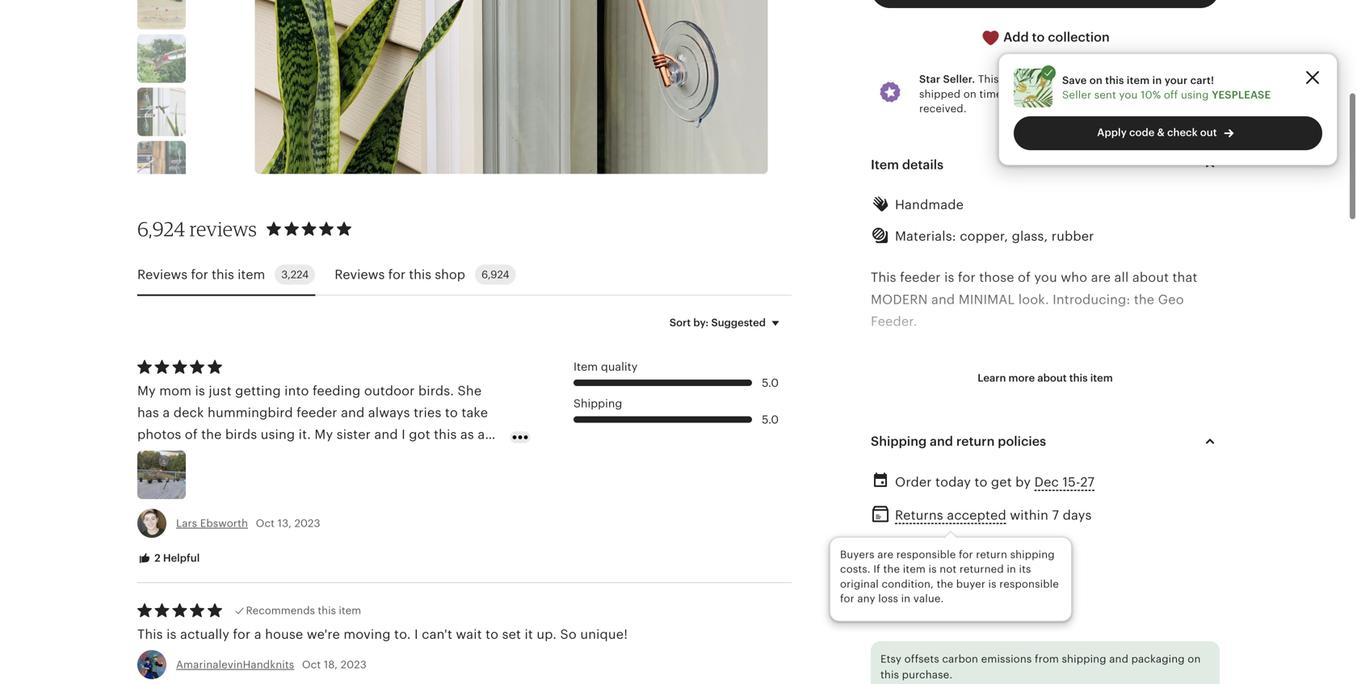 Task type: vqa. For each thing, say whether or not it's contained in the screenshot.
searching
no



Task type: locate. For each thing, give the bounding box(es) containing it.
- inside the made from solid copper wire - this handcrafted feeder is built from 100% solid copper wire. we guarantee you the highest quality feeder!
[[1087, 622, 1092, 636]]

shipping down the here: on the bottom
[[871, 434, 927, 449]]

1 vertical spatial geo
[[1119, 380, 1145, 395]]

2 horizontal spatial shipping
[[1062, 653, 1107, 665]]

- for wire
[[1087, 622, 1092, 636]]

0 vertical spatial are
[[1091, 270, 1111, 285]]

0 horizontal spatial geo
[[1119, 380, 1145, 395]]

0 vertical spatial out
[[1200, 126, 1217, 139]]

star
[[919, 73, 941, 85]]

sticks directly to your window - the unique suction-cup design allows you to watch hummers up close from right behind your window!
[[871, 534, 1203, 593]]

0 horizontal spatial any
[[857, 593, 876, 605]]

hummers
[[1124, 556, 1183, 571]]

1 horizontal spatial reviews
[[335, 267, 385, 282]]

0 horizontal spatial quality
[[601, 360, 638, 373]]

your
[[1165, 74, 1188, 86], [1022, 578, 1051, 593]]

18,
[[324, 659, 338, 671]]

feeder up modern
[[900, 270, 941, 285]]

is
[[945, 270, 955, 285], [929, 563, 937, 575], [989, 578, 997, 590], [167, 627, 177, 642], [915, 644, 925, 658]]

geo
[[1158, 292, 1184, 307], [1119, 380, 1145, 395]]

and left minimal
[[932, 292, 955, 307]]

from down solid at bottom right
[[961, 644, 991, 658]]

set
[[502, 627, 521, 642]]

reviews,
[[1169, 73, 1211, 85]]

are left "all"
[[1091, 270, 1111, 285]]

i
[[414, 627, 418, 642]]

to inside button
[[1032, 30, 1045, 44]]

item for item details
[[871, 157, 899, 172]]

this
[[1105, 74, 1124, 86], [212, 267, 234, 282], [409, 267, 431, 282], [1070, 372, 1088, 384], [318, 605, 336, 617], [881, 669, 899, 681]]

1 horizontal spatial 6,924
[[482, 269, 509, 281]]

oct left "13,"
[[256, 517, 275, 529]]

1 5.0 from the top
[[762, 376, 779, 389]]

0 horizontal spatial are
[[878, 549, 894, 561]]

item for item quality
[[574, 360, 598, 373]]

0 horizontal spatial about
[[1038, 372, 1067, 384]]

on down seller.
[[964, 88, 977, 100]]

1 horizontal spatial geo
[[1158, 292, 1184, 307]]

1 vertical spatial oct
[[302, 659, 321, 671]]

reviews right 3,224
[[335, 267, 385, 282]]

feeder inside the made from solid copper wire - this handcrafted feeder is built from 100% solid copper wire. we guarantee you the highest quality feeder!
[[871, 644, 912, 658]]

and down seller
[[1008, 88, 1028, 100]]

the
[[1114, 534, 1137, 549]]

buyers
[[840, 549, 875, 561]]

to down earned on the top of the page
[[1109, 88, 1119, 100]]

item up the condition,
[[903, 563, 926, 575]]

2 horizontal spatial on
[[1188, 653, 1201, 665]]

2 vertical spatial on
[[1188, 653, 1201, 665]]

to inside 'sticks directly to your window - the unique suction-cup design allows you to watch hummers up close from right behind your window!'
[[1065, 556, 1078, 571]]

1 vertical spatial item
[[574, 360, 598, 373]]

0 vertical spatial 2023
[[294, 517, 320, 529]]

2 vertical spatial in
[[901, 593, 911, 605]]

this inside "this seller consistently earned 5-star reviews, shipped on time, and replied quickly to any messages they received."
[[978, 73, 999, 85]]

0 vertical spatial responsible
[[897, 549, 956, 561]]

reviews down the 6,924 reviews
[[137, 267, 188, 282]]

on right 'packaging'
[[1188, 653, 1201, 665]]

1 horizontal spatial responsible
[[1000, 578, 1059, 590]]

1 horizontal spatial quality
[[1040, 666, 1083, 680]]

earned
[[1097, 73, 1133, 85]]

modern
[[871, 292, 928, 307]]

made from solid copper wire - this handcrafted feeder is built from 100% solid copper wire. we guarantee you the highest quality feeder!
[[871, 622, 1202, 680]]

1 horizontal spatial on
[[1090, 74, 1103, 86]]

0 vertical spatial feeder
[[900, 270, 941, 285]]

fort
[[929, 609, 950, 621]]

your
[[1005, 534, 1041, 549]]

2
[[154, 552, 161, 564]]

0 horizontal spatial your
[[1022, 578, 1051, 593]]

this
[[978, 73, 999, 85], [871, 270, 897, 285], [1096, 622, 1121, 636], [137, 627, 163, 642]]

0 vertical spatial quality
[[601, 360, 638, 373]]

6,924 inside tab list
[[482, 269, 509, 281]]

any inside buyers are responsible for return shipping costs. if the item is not returned in its original condition, the buyer is responsible for any loss in value.
[[857, 593, 876, 605]]

1 reviews from the left
[[137, 267, 188, 282]]

this right aluminum
[[1070, 372, 1088, 384]]

feeder down the made
[[871, 644, 912, 658]]

carbon
[[942, 653, 978, 665]]

this left actually
[[137, 627, 163, 642]]

this up time,
[[978, 73, 999, 85]]

this up modern
[[871, 270, 897, 285]]

1 vertical spatial shipping
[[871, 434, 927, 449]]

1 vertical spatial on
[[964, 88, 977, 100]]

0 horizontal spatial 6,924
[[137, 217, 185, 241]]

check
[[1167, 126, 1198, 139]]

your inside save on this item in your cart! seller sent you 10% off using yesplease
[[1165, 74, 1188, 86]]

1 vertical spatial 6,924
[[482, 269, 509, 281]]

feeder
[[900, 270, 941, 285], [871, 644, 912, 658]]

so
[[560, 627, 577, 642]]

1 vertical spatial quality
[[1040, 666, 1083, 680]]

this down the reviews
[[212, 267, 234, 282]]

geo down that
[[1158, 292, 1184, 307]]

are down sticks
[[878, 549, 894, 561]]

of
[[1018, 270, 1031, 285]]

you
[[1119, 89, 1138, 101], [1034, 270, 1057, 285], [1039, 556, 1062, 571], [939, 666, 962, 680]]

return up order today to get by dec 15-27
[[956, 434, 995, 449]]

item up 10%
[[1127, 74, 1150, 86]]

1 vertical spatial any
[[857, 593, 876, 605]]

1 horizontal spatial your
[[1165, 74, 1188, 86]]

the geo feeder geometric window hummingbird feeder sweet image 6 image
[[137, 0, 186, 29]]

this inside the "etsy offsets carbon emissions from shipping and packaging on this purchase."
[[881, 669, 899, 681]]

1 vertical spatial your
[[1022, 578, 1051, 593]]

1 horizontal spatial oct
[[302, 659, 321, 671]]

for
[[191, 267, 208, 282], [388, 267, 406, 282], [958, 270, 976, 285], [959, 549, 973, 561], [840, 593, 855, 605], [233, 627, 251, 642]]

6,924 right shop
[[482, 269, 509, 281]]

get
[[991, 475, 1012, 489]]

1 vertical spatial 2023
[[341, 659, 367, 671]]

1 vertical spatial about
[[1038, 372, 1067, 384]]

you down 5-
[[1119, 89, 1138, 101]]

copper,
[[960, 229, 1008, 244]]

1 horizontal spatial shipping
[[1010, 549, 1055, 561]]

1 horizontal spatial item
[[871, 157, 899, 172]]

your up the off
[[1165, 74, 1188, 86]]

about right "all"
[[1133, 270, 1169, 285]]

add to collection button
[[871, 18, 1220, 58]]

2 reviews from the left
[[335, 267, 385, 282]]

0 vertical spatial on
[[1090, 74, 1103, 86]]

geo left feeder
[[1119, 380, 1145, 395]]

in down the condition,
[[901, 593, 911, 605]]

tab list
[[137, 255, 792, 296]]

a
[[254, 627, 262, 642]]

1 horizontal spatial about
[[1133, 270, 1169, 285]]

policies
[[998, 434, 1046, 449]]

0 horizontal spatial -
[[1087, 622, 1092, 636]]

0 vertical spatial item
[[871, 157, 899, 172]]

any inside "this seller consistently earned 5-star reviews, shipped on time, and replied quickly to any messages they received."
[[1122, 88, 1140, 100]]

aluminum
[[997, 380, 1068, 395]]

1 vertical spatial 5.0
[[762, 413, 779, 426]]

on up the quickly
[[1090, 74, 1103, 86]]

out right check
[[1200, 126, 1217, 139]]

and up today
[[930, 434, 953, 449]]

0 horizontal spatial item
[[574, 360, 598, 373]]

the down carbon
[[965, 666, 986, 680]]

in left the its
[[1007, 563, 1016, 575]]

shipping up not in the bottom right of the page
[[926, 541, 981, 555]]

0 vertical spatial your
[[1165, 74, 1188, 86]]

0 vertical spatial about
[[1133, 270, 1169, 285]]

we
[[1149, 644, 1168, 658]]

0 horizontal spatial in
[[901, 593, 911, 605]]

1 vertical spatial are
[[878, 549, 894, 561]]

apply code & check out link
[[1014, 116, 1323, 150]]

1 vertical spatial return
[[976, 549, 1008, 561]]

item inside dropdown button
[[871, 157, 899, 172]]

unique
[[1141, 534, 1185, 549]]

this left shop
[[409, 267, 431, 282]]

2 horizontal spatial in
[[1153, 74, 1162, 86]]

0 vertical spatial 6,924
[[137, 217, 185, 241]]

1 vertical spatial feeder
[[871, 644, 912, 658]]

cup
[[922, 556, 946, 571]]

1 horizontal spatial -
[[1106, 534, 1111, 549]]

collection
[[1048, 30, 1110, 44]]

on for carbon
[[1188, 653, 1201, 665]]

0 vertical spatial -
[[1106, 534, 1111, 549]]

item left 3,224
[[238, 267, 265, 282]]

item inside dropdown button
[[1090, 372, 1113, 384]]

from down wire
[[1035, 653, 1059, 665]]

you down carbon
[[939, 666, 962, 680]]

apply code & check out
[[1097, 126, 1217, 139]]

free
[[895, 541, 922, 555]]

item details button
[[856, 145, 1235, 184]]

received.
[[919, 103, 967, 115]]

you right the its
[[1039, 556, 1062, 571]]

shipping and return policies
[[871, 434, 1046, 449]]

to left get on the right of the page
[[975, 475, 988, 489]]

in up 10%
[[1153, 74, 1162, 86]]

shipping inside dropdown button
[[871, 434, 927, 449]]

0 vertical spatial any
[[1122, 88, 1140, 100]]

packaging
[[1132, 653, 1185, 665]]

reviews for this item
[[137, 267, 265, 282]]

accepted
[[947, 508, 1007, 523]]

0 vertical spatial shipping
[[574, 397, 622, 410]]

shipping
[[926, 541, 981, 555], [1010, 549, 1055, 561], [1062, 653, 1107, 665]]

design
[[950, 556, 992, 571]]

0 horizontal spatial on
[[964, 88, 977, 100]]

0 vertical spatial 5.0
[[762, 376, 779, 389]]

shipping inside buyers are responsible for return shipping costs. if the item is not returned in its original condition, the buyer is responsible for any loss in value.
[[1010, 549, 1055, 561]]

the
[[1134, 292, 1155, 307], [883, 563, 900, 575], [937, 578, 954, 590], [965, 666, 986, 680]]

1 vertical spatial out
[[914, 380, 935, 395]]

emissions
[[981, 653, 1032, 665]]

shipping inside the "etsy offsets carbon emissions from shipping and packaging on this purchase."
[[1062, 653, 1107, 665]]

0 horizontal spatial out
[[914, 380, 935, 395]]

in inside save on this item in your cart! seller sent you 10% off using yesplease
[[1153, 74, 1162, 86]]

6,924 for 6,924
[[482, 269, 509, 281]]

is left "built"
[[915, 644, 925, 658]]

within
[[1010, 508, 1049, 523]]

this down etsy
[[881, 669, 899, 681]]

is inside "this feeder is for those of you who are all about that modern and minimal look. introducing: the geo feeder."
[[945, 270, 955, 285]]

2 5.0 from the top
[[762, 413, 779, 426]]

1 horizontal spatial any
[[1122, 88, 1140, 100]]

guarantee
[[871, 666, 935, 680]]

any down 5-
[[1122, 88, 1140, 100]]

and inside shipping and return policies dropdown button
[[930, 434, 953, 449]]

on inside "this seller consistently earned 5-star reviews, shipped on time, and replied quickly to any messages they received."
[[964, 88, 977, 100]]

6,924 up reviews for this item
[[137, 217, 185, 241]]

0 horizontal spatial 2023
[[294, 517, 320, 529]]

is left those
[[945, 270, 955, 285]]

0 vertical spatial in
[[1153, 74, 1162, 86]]

view details of this review photo by lars ebsworth image
[[137, 451, 186, 499]]

return
[[956, 434, 995, 449], [976, 549, 1008, 561]]

shipping down item quality
[[574, 397, 622, 410]]

shipping down your
[[1010, 549, 1055, 561]]

out left our
[[914, 380, 935, 395]]

- for window
[[1106, 534, 1111, 549]]

- right wire
[[1087, 622, 1092, 636]]

about right more
[[1038, 372, 1067, 384]]

the inside "this feeder is for those of you who are all about that modern and minimal look. introducing: the geo feeder."
[[1134, 292, 1155, 307]]

this inside dropdown button
[[1070, 372, 1088, 384]]

learn
[[978, 372, 1006, 384]]

0 horizontal spatial shipping
[[574, 397, 622, 410]]

for down the directly
[[959, 549, 973, 561]]

0 vertical spatial geo
[[1158, 292, 1184, 307]]

the right introducing:
[[1134, 292, 1155, 307]]

we're
[[307, 627, 340, 642]]

the right if on the right of the page
[[883, 563, 900, 575]]

using
[[1181, 89, 1209, 101]]

item details
[[871, 157, 944, 172]]

this for this is actually for a house we're moving to. i can't wait to set it up. so unique!
[[137, 627, 163, 642]]

your down the its
[[1022, 578, 1051, 593]]

you right of
[[1034, 270, 1057, 285]]

wire.
[[1114, 644, 1145, 658]]

you inside "this feeder is for those of you who are all about that modern and minimal look. introducing: the geo feeder."
[[1034, 270, 1057, 285]]

item inside buyers are responsible for return shipping costs. if the item is not returned in its original condition, the buyer is responsible for any loss in value.
[[903, 563, 926, 575]]

solid
[[1032, 644, 1062, 658]]

1 horizontal spatial are
[[1091, 270, 1111, 285]]

check
[[871, 380, 911, 395]]

0 horizontal spatial reviews
[[137, 267, 188, 282]]

this up the sent
[[1105, 74, 1124, 86]]

all
[[1115, 270, 1129, 285]]

responsible down the its
[[1000, 578, 1059, 590]]

&
[[1157, 126, 1165, 139]]

0 vertical spatial return
[[956, 434, 995, 449]]

handmade
[[895, 197, 964, 212]]

- inside 'sticks directly to your window - the unique suction-cup design allows you to watch hummers up close from right behind your window!'
[[1106, 534, 1111, 549]]

to down window
[[1065, 556, 1078, 571]]

quality
[[601, 360, 638, 373], [1040, 666, 1083, 680]]

handcrafted
[[1125, 622, 1202, 636]]

buyers are responsible for return shipping costs. if the item is not returned in its original condition, the buyer is responsible for any loss in value. tooltip
[[830, 533, 1072, 622]]

to right add on the top
[[1032, 30, 1045, 44]]

0 horizontal spatial oct
[[256, 517, 275, 529]]

geo inside "this feeder is for those of you who are all about that modern and minimal look. introducing: the geo feeder."
[[1158, 292, 1184, 307]]

oct left 18,
[[302, 659, 321, 671]]

from up value.
[[908, 578, 938, 593]]

any down original
[[857, 593, 876, 605]]

in
[[1153, 74, 1162, 86], [1007, 563, 1016, 575], [901, 593, 911, 605]]

2023 right "13,"
[[294, 517, 320, 529]]

are inside "this feeder is for those of you who are all about that modern and minimal look. introducing: the geo feeder."
[[1091, 270, 1111, 285]]

7
[[1052, 508, 1059, 523]]

window!
[[1054, 578, 1107, 593]]

to inside "this seller consistently earned 5-star reviews, shipped on time, and replied quickly to any messages they received."
[[1109, 88, 1119, 100]]

1 vertical spatial -
[[1087, 622, 1092, 636]]

1 vertical spatial in
[[1007, 563, 1016, 575]]

up.
[[537, 627, 557, 642]]

feeder
[[1148, 380, 1192, 395]]

out inside the check out our new aluminum series geo feeder here:
[[914, 380, 935, 395]]

responsible up not in the bottom right of the page
[[897, 549, 956, 561]]

shipping up feeder!
[[1062, 653, 1107, 665]]

6,924
[[137, 217, 185, 241], [482, 269, 509, 281]]

from inside the "etsy offsets carbon emissions from shipping and packaging on this purchase."
[[1035, 653, 1059, 665]]

and inside "this feeder is for those of you who are all about that modern and minimal look. introducing: the geo feeder."
[[932, 292, 955, 307]]

reviews for reviews for this item
[[137, 267, 188, 282]]

return down to
[[976, 549, 1008, 561]]

the geo feeder geometric window hummingbird feeder sweet image 9 image
[[137, 141, 186, 189]]

- left the
[[1106, 534, 1111, 549]]

moving
[[344, 627, 391, 642]]

return inside buyers are responsible for return shipping costs. if the item is not returned in its original condition, the buyer is responsible for any loss in value.
[[976, 549, 1008, 561]]

that
[[1173, 270, 1198, 285]]

reviews
[[190, 217, 257, 241]]

and up feeder!
[[1109, 653, 1129, 665]]

1 horizontal spatial shipping
[[871, 434, 927, 449]]

item left feeder
[[1090, 372, 1113, 384]]

1 horizontal spatial out
[[1200, 126, 1217, 139]]

0 horizontal spatial responsible
[[897, 549, 956, 561]]

on inside save on this item in your cart! seller sent you 10% off using yesplease
[[1090, 74, 1103, 86]]

on inside the "etsy offsets carbon emissions from shipping and packaging on this purchase."
[[1188, 653, 1201, 665]]

loss
[[878, 593, 898, 605]]

15-
[[1063, 475, 1080, 489]]

this up copper
[[1096, 622, 1121, 636]]

for up minimal
[[958, 270, 976, 285]]

highest
[[989, 666, 1036, 680]]

within 7 days
[[1007, 508, 1092, 523]]

2023 right 18,
[[341, 659, 367, 671]]

the geo feeder geometric window hummingbird feeder sweet image 7 image
[[137, 34, 186, 83]]

this inside "this feeder is for those of you who are all about that modern and minimal look. introducing: the geo feeder."
[[871, 270, 897, 285]]



Task type: describe. For each thing, give the bounding box(es) containing it.
original
[[840, 578, 879, 590]]

amarinalevinhandknits
[[176, 659, 294, 671]]

sent
[[1095, 89, 1116, 101]]

amarinalevinhandknits oct 18, 2023
[[176, 659, 367, 671]]

feeder inside "this feeder is for those of you who are all about that modern and minimal look. introducing: the geo feeder."
[[900, 270, 941, 285]]

actually
[[180, 627, 229, 642]]

1 horizontal spatial 2023
[[341, 659, 367, 671]]

by
[[1016, 475, 1031, 489]]

built
[[929, 644, 957, 658]]

item quality
[[574, 360, 638, 373]]

you inside save on this item in your cart! seller sent you 10% off using yesplease
[[1119, 89, 1138, 101]]

returns
[[895, 508, 944, 523]]

code
[[1129, 126, 1155, 139]]

materials: copper, glass, rubber
[[895, 229, 1094, 244]]

offsets
[[905, 653, 939, 665]]

recommends
[[246, 605, 315, 617]]

is left actually
[[167, 627, 177, 642]]

if
[[874, 563, 881, 575]]

consistently
[[1032, 73, 1095, 85]]

copper
[[996, 622, 1048, 636]]

on for consistently
[[964, 88, 977, 100]]

2 helpful button
[[125, 544, 212, 574]]

add
[[1004, 30, 1029, 44]]

item inside save on this item in your cart! seller sent you 10% off using yesplease
[[1127, 74, 1150, 86]]

seller
[[1002, 73, 1030, 85]]

quality inside the made from solid copper wire - this handcrafted feeder is built from 100% solid copper wire. we guarantee you the highest quality feeder!
[[1040, 666, 1083, 680]]

the inside the made from solid copper wire - this handcrafted feeder is built from 100% solid copper wire. we guarantee you the highest quality feeder!
[[965, 666, 986, 680]]

minimal
[[959, 292, 1015, 307]]

house
[[265, 627, 303, 642]]

allows
[[996, 556, 1035, 571]]

and inside "this seller consistently earned 5-star reviews, shipped on time, and replied quickly to any messages they received."
[[1008, 88, 1028, 100]]

check out our new aluminum series geo feeder here:
[[871, 380, 1192, 417]]

not
[[940, 563, 957, 575]]

they
[[1197, 88, 1219, 100]]

shipping for for
[[1010, 549, 1055, 561]]

the down not in the bottom right of the page
[[937, 578, 954, 590]]

reviews for reviews for this shop
[[335, 267, 385, 282]]

to left set at the left bottom of the page
[[486, 627, 499, 642]]

off
[[1164, 89, 1178, 101]]

add to collection
[[1000, 30, 1110, 44]]

you inside 'sticks directly to your window - the unique suction-cup design allows you to watch hummers up close from right behind your window!'
[[1039, 556, 1062, 571]]

this inside save on this item in your cart! seller sent you 10% off using yesplease
[[1105, 74, 1124, 86]]

from
[[912, 622, 949, 636]]

return inside dropdown button
[[956, 434, 995, 449]]

for down the 6,924 reviews
[[191, 267, 208, 282]]

made
[[871, 622, 908, 636]]

1 horizontal spatial in
[[1007, 563, 1016, 575]]

shipping for emissions
[[1062, 653, 1107, 665]]

new
[[964, 380, 993, 395]]

shipping for shipping and return policies
[[871, 434, 927, 449]]

ships from fort worth, tx
[[871, 609, 1003, 621]]

etsy offsets carbon emissions from shipping and packaging on this purchase.
[[881, 653, 1201, 681]]

yesplease
[[1212, 89, 1271, 101]]

introducing:
[[1053, 292, 1131, 307]]

learn more about this item button
[[966, 364, 1125, 393]]

from inside the made from solid copper wire - this handcrafted feeder is built from 100% solid copper wire. we guarantee you the highest quality feeder!
[[961, 644, 991, 658]]

free shipping
[[895, 541, 981, 555]]

and inside the "etsy offsets carbon emissions from shipping and packaging on this purchase."
[[1109, 653, 1129, 665]]

is down returned
[[989, 578, 997, 590]]

purchase.
[[902, 669, 953, 681]]

5.0 for item quality
[[762, 376, 779, 389]]

behind
[[975, 578, 1019, 593]]

seller
[[1062, 89, 1092, 101]]

this up the 'we're'
[[318, 605, 336, 617]]

messages
[[1143, 88, 1194, 100]]

2 helpful
[[152, 552, 200, 564]]

tab list containing reviews for this item
[[137, 255, 792, 296]]

item inside tab list
[[238, 267, 265, 282]]

shop
[[435, 267, 465, 282]]

by:
[[693, 317, 709, 329]]

sort by: suggested button
[[658, 306, 797, 340]]

more
[[1009, 372, 1035, 384]]

star seller.
[[919, 73, 975, 85]]

27
[[1080, 475, 1095, 489]]

our
[[939, 380, 960, 395]]

sort
[[670, 317, 691, 329]]

cart!
[[1191, 74, 1214, 86]]

suggested
[[711, 317, 766, 329]]

rubber
[[1052, 229, 1094, 244]]

5.0 for shipping
[[762, 413, 779, 426]]

is left not in the bottom right of the page
[[929, 563, 937, 575]]

about inside "learn more about this item" dropdown button
[[1038, 372, 1067, 384]]

6,924 reviews
[[137, 217, 257, 241]]

value.
[[914, 593, 944, 605]]

wait
[[456, 627, 482, 642]]

seller.
[[943, 73, 975, 85]]

this seller consistently earned 5-star reviews, shipped on time, and replied quickly to any messages they received.
[[919, 73, 1219, 115]]

the geo feeder geometric window hummingbird feeder sweet aluminum image
[[137, 87, 186, 136]]

learn more about this item
[[978, 372, 1113, 384]]

star
[[1146, 73, 1166, 85]]

from down value.
[[902, 609, 926, 621]]

geo inside the check out our new aluminum series geo feeder here:
[[1119, 380, 1145, 395]]

for inside "this feeder is for those of you who are all about that modern and minimal look. introducing: the geo feeder."
[[958, 270, 976, 285]]

for left a
[[233, 627, 251, 642]]

directly
[[920, 534, 980, 549]]

save on this item in your cart! seller sent you 10% off using yesplease
[[1062, 74, 1271, 101]]

shipping for shipping
[[574, 397, 622, 410]]

for left shop
[[388, 267, 406, 282]]

to.
[[394, 627, 411, 642]]

buyer
[[956, 578, 986, 590]]

this for this feeder is for those of you who are all about that modern and minimal look. introducing: the geo feeder.
[[871, 270, 897, 285]]

look.
[[1019, 292, 1049, 307]]

6,924 for 6,924 reviews
[[137, 217, 185, 241]]

your inside 'sticks directly to your window - the unique suction-cup design allows you to watch hummers up close from right behind your window!'
[[1022, 578, 1051, 593]]

this inside the made from solid copper wire - this handcrafted feeder is built from 100% solid copper wire. we guarantee you the highest quality feeder!
[[1096, 622, 1121, 636]]

0 horizontal spatial shipping
[[926, 541, 981, 555]]

save
[[1062, 74, 1087, 86]]

13,
[[278, 517, 292, 529]]

are inside buyers are responsible for return shipping costs. if the item is not returned in its original condition, the buyer is responsible for any loss in value.
[[878, 549, 894, 561]]

condition,
[[882, 578, 934, 590]]

about inside "this feeder is for those of you who are all about that modern and minimal look. introducing: the geo feeder."
[[1133, 270, 1169, 285]]

apply
[[1097, 126, 1127, 139]]

days
[[1063, 508, 1092, 523]]

it
[[525, 627, 533, 642]]

tx
[[989, 609, 1003, 621]]

0 vertical spatial oct
[[256, 517, 275, 529]]

ships
[[871, 609, 899, 621]]

this is actually for a house we're moving to. i can't wait to set it up. so unique!
[[137, 627, 628, 642]]

is inside the made from solid copper wire - this handcrafted feeder is built from 100% solid copper wire. we guarantee you the highest quality feeder!
[[915, 644, 925, 658]]

1 vertical spatial responsible
[[1000, 578, 1059, 590]]

lars
[[176, 517, 197, 529]]

series
[[1071, 380, 1115, 395]]

time,
[[980, 88, 1006, 100]]

shipping and return policies button
[[856, 422, 1235, 461]]

for down original
[[840, 593, 855, 605]]

item up the moving
[[339, 605, 361, 617]]

this for this seller consistently earned 5-star reviews, shipped on time, and replied quickly to any messages they received.
[[978, 73, 999, 85]]

from inside 'sticks directly to your window - the unique suction-cup design allows you to watch hummers up close from right behind your window!'
[[908, 578, 938, 593]]

glass,
[[1012, 229, 1048, 244]]

you inside the made from solid copper wire - this handcrafted feeder is built from 100% solid copper wire. we guarantee you the highest quality feeder!
[[939, 666, 962, 680]]

feeder!
[[1086, 666, 1131, 680]]



